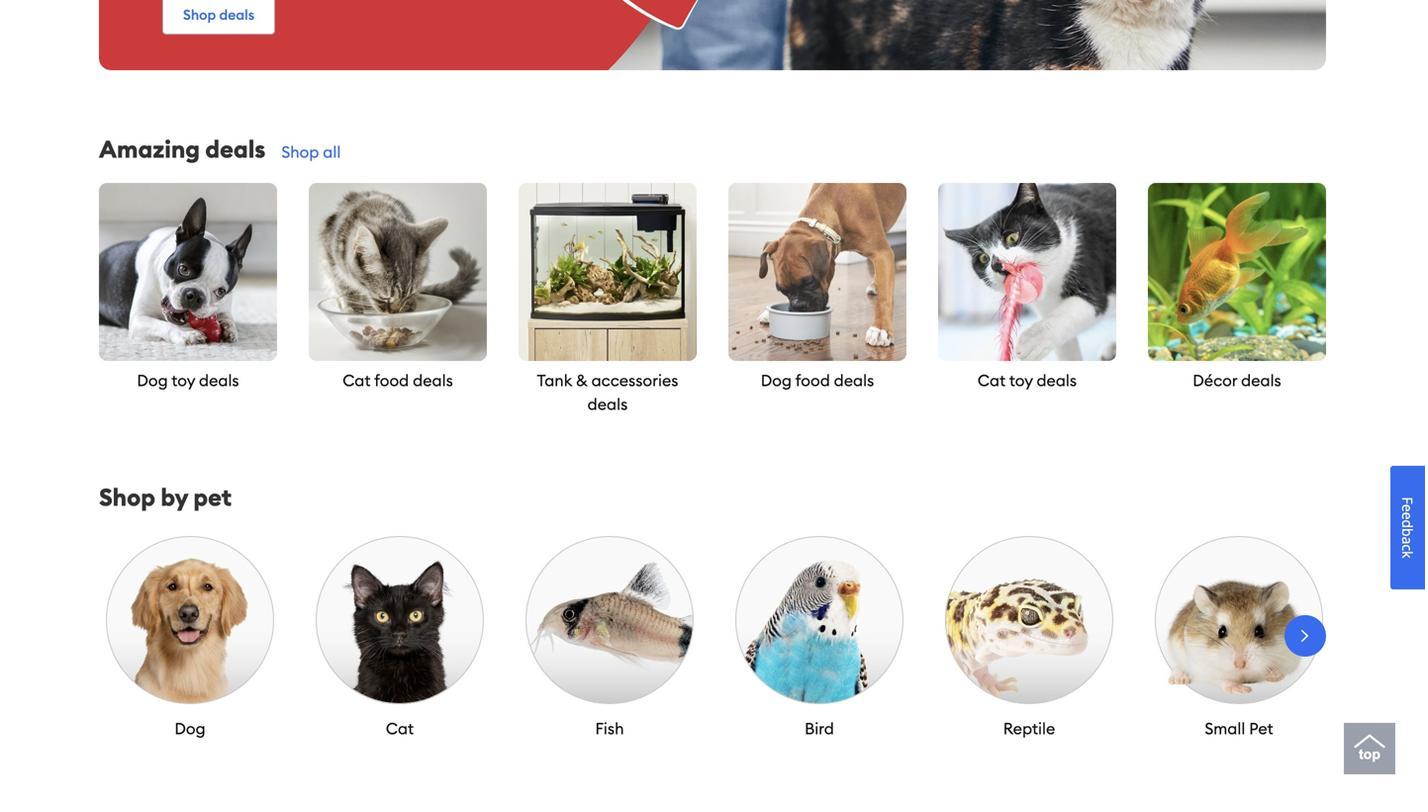 Task type: describe. For each thing, give the bounding box(es) containing it.
shop all link
[[282, 142, 341, 162]]

cat food deals
[[343, 371, 453, 391]]

dog food deals
[[761, 371, 875, 391]]

reptile
[[1004, 719, 1056, 740]]

pet
[[1250, 719, 1274, 740]]

aquarium ensemble image
[[519, 183, 697, 361]]

reptile link
[[941, 532, 1119, 742]]

image of a dog image
[[101, 532, 279, 710]]

dog toy deals link
[[99, 183, 277, 393]]

cat for cat toy deals
[[978, 371, 1006, 391]]

deals inside "link"
[[199, 371, 239, 391]]

top
[[1360, 748, 1381, 763]]

dog food deals link
[[729, 183, 907, 393]]

tank & accessories deals
[[537, 371, 679, 415]]

dog for dog toy deals
[[137, 371, 168, 391]]

dog link
[[101, 532, 279, 742]]

bird
[[805, 719, 835, 740]]

deals inside button
[[219, 6, 255, 24]]

toy for cat
[[1010, 371, 1033, 391]]

fish
[[596, 719, 624, 740]]

cat toy deals link
[[939, 183, 1117, 393]]

k
[[1399, 551, 1418, 559]]

cat toy deals
[[978, 371, 1077, 391]]

food for dog
[[796, 371, 830, 391]]

d
[[1399, 520, 1418, 529]]

pet
[[193, 483, 232, 513]]

décor
[[1193, 371, 1238, 391]]

c
[[1399, 545, 1418, 551]]

small pet
[[1205, 719, 1274, 740]]

a
[[1399, 537, 1418, 545]]

cat food deals link
[[309, 183, 487, 393]]

aquatic decor image
[[1149, 183, 1327, 361]]

by
[[161, 483, 188, 513]]

accessories
[[592, 371, 679, 391]]

shop deals
[[183, 6, 255, 24]]

cat for cat food deals
[[343, 371, 371, 391]]

b
[[1399, 529, 1418, 537]]

image of a small pet image
[[1151, 532, 1329, 710]]

décor deals link
[[1149, 183, 1327, 393]]

shop for shop all
[[282, 142, 319, 162]]

back to top image
[[1354, 727, 1386, 758]]

fish link
[[521, 532, 699, 742]]

bird link
[[731, 532, 909, 742]]

shop for shop by pet
[[99, 483, 155, 513]]



Task type: locate. For each thing, give the bounding box(es) containing it.
2 horizontal spatial dog
[[761, 371, 792, 391]]

0 vertical spatial shop
[[183, 6, 216, 24]]

0 horizontal spatial shop
[[99, 483, 155, 513]]

food
[[374, 371, 409, 391], [796, 371, 830, 391]]

0 horizontal spatial food
[[374, 371, 409, 391]]

image of a reptile image
[[941, 532, 1119, 710]]

food inside dog food deals link
[[796, 371, 830, 391]]

cat with feather toy image
[[939, 183, 1117, 361]]

amazing
[[99, 134, 200, 164]]

food for cat
[[374, 371, 409, 391]]

2 horizontal spatial cat
[[978, 371, 1006, 391]]

dog toy deals
[[137, 371, 239, 391]]

dog for dog food deals
[[761, 371, 792, 391]]

2 food from the left
[[796, 371, 830, 391]]

image of a fish image
[[521, 532, 699, 710]]

toy inside cat toy deals link
[[1010, 371, 1033, 391]]

e up d
[[1399, 505, 1418, 512]]

1 food from the left
[[374, 371, 409, 391]]

1 e from the top
[[1399, 505, 1418, 512]]

shop for shop deals
[[183, 6, 216, 24]]

all
[[323, 142, 341, 162]]

shop all
[[282, 142, 341, 162]]

deals
[[219, 6, 255, 24], [205, 134, 266, 164], [199, 371, 239, 391], [413, 371, 453, 391], [834, 371, 875, 391], [1037, 371, 1077, 391], [1242, 371, 1282, 391], [588, 395, 628, 415]]

shop inside button
[[183, 6, 216, 24]]

2 vertical spatial shop
[[99, 483, 155, 513]]

toy for dog
[[172, 371, 195, 391]]

image of a bird image
[[731, 532, 909, 710]]

shop by pet
[[99, 483, 232, 513]]

tank
[[537, 371, 572, 391]]

2 toy from the left
[[1010, 371, 1033, 391]]

1 horizontal spatial toy
[[1010, 371, 1033, 391]]

2 horizontal spatial shop
[[282, 142, 319, 162]]

toy inside dog toy deals "link"
[[172, 371, 195, 391]]

shop
[[183, 6, 216, 24], [282, 142, 319, 162], [99, 483, 155, 513]]

décor deals
[[1193, 371, 1282, 391]]

cat
[[343, 371, 371, 391], [978, 371, 1006, 391], [386, 719, 414, 740]]

deals inside tank & accessories deals
[[588, 395, 628, 415]]

f e e d b a c k button
[[1391, 466, 1426, 590]]

1 horizontal spatial cat
[[386, 719, 414, 740]]

food inside cat food deals link
[[374, 371, 409, 391]]

small
[[1205, 719, 1246, 740]]

dog eating from bowl image
[[729, 183, 907, 361]]

chevron right image
[[1296, 627, 1316, 647]]

1 toy from the left
[[172, 371, 195, 391]]

shop deals button
[[162, 0, 275, 35]]

0 horizontal spatial dog
[[137, 371, 168, 391]]

dog
[[137, 371, 168, 391], [761, 371, 792, 391], [175, 719, 206, 740]]

tank & accessories deals link
[[519, 183, 697, 417]]

cat link
[[311, 532, 489, 742]]

image of a cat image
[[311, 532, 489, 710]]

dog chewing on toy image
[[99, 183, 277, 361]]

1 vertical spatial shop
[[282, 142, 319, 162]]

cat eating from bowl image
[[309, 183, 487, 361]]

&
[[576, 371, 588, 391]]

2 e from the top
[[1399, 512, 1418, 520]]

e down f at the right
[[1399, 512, 1418, 520]]

0 horizontal spatial cat
[[343, 371, 371, 391]]

toy
[[172, 371, 195, 391], [1010, 371, 1033, 391]]

f
[[1399, 497, 1418, 505]]

0 horizontal spatial toy
[[172, 371, 195, 391]]

amazing deals
[[99, 134, 266, 164]]

small pet link
[[1151, 532, 1329, 742]]

f e e d b a c k
[[1399, 497, 1418, 559]]

1 horizontal spatial shop
[[183, 6, 216, 24]]

1 horizontal spatial dog
[[175, 719, 206, 740]]

e
[[1399, 505, 1418, 512], [1399, 512, 1418, 520]]

1 horizontal spatial food
[[796, 371, 830, 391]]



Task type: vqa. For each thing, say whether or not it's contained in the screenshot.
Dog eating from bowl IMAGE
yes



